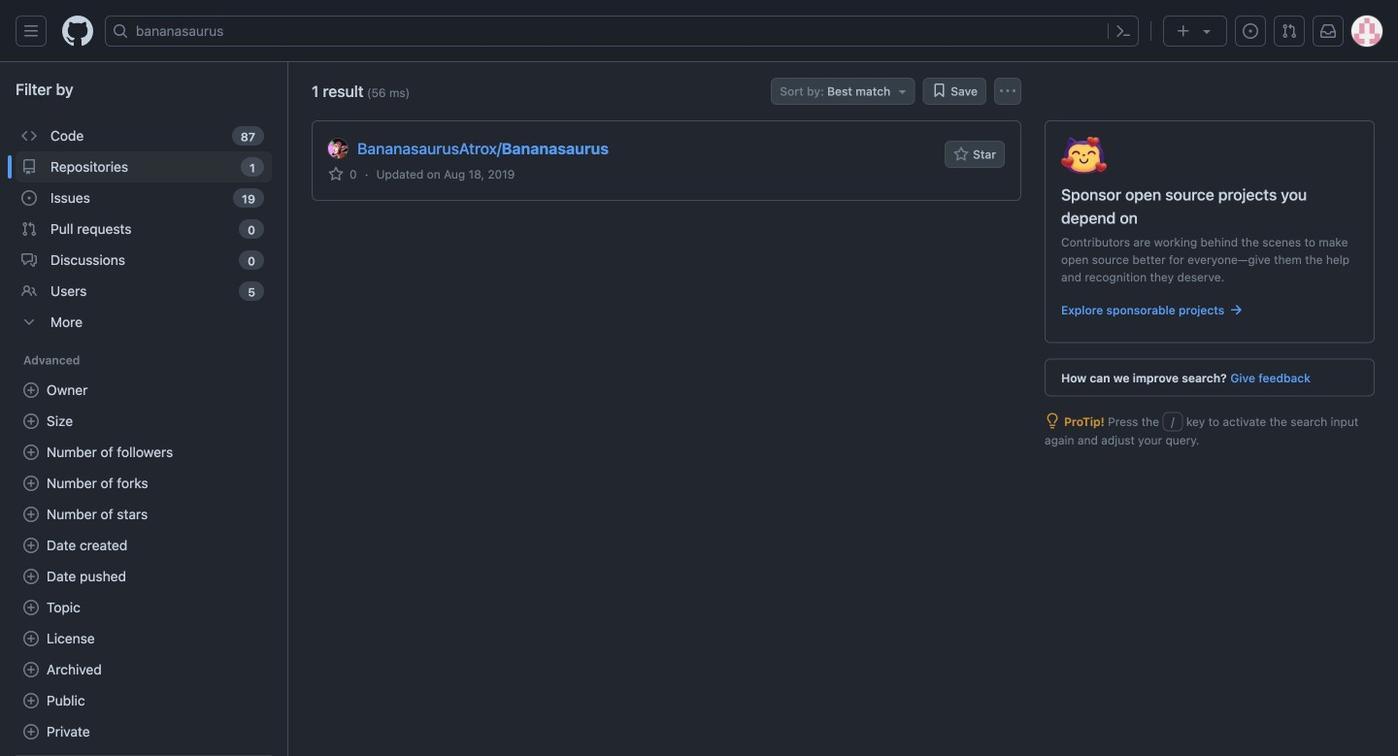 Task type: locate. For each thing, give the bounding box(es) containing it.
4 plus circle image from the top
[[23, 662, 39, 678]]

3 plus circle image from the top
[[23, 507, 39, 523]]

1 vertical spatial sc 9kayk9 0 image
[[21, 284, 37, 299]]

plus circle image
[[23, 414, 39, 429], [23, 476, 39, 491], [23, 631, 39, 647], [23, 662, 39, 678], [23, 725, 39, 740]]

2 plus circle image from the top
[[23, 445, 39, 460]]

4 plus circle image from the top
[[23, 538, 39, 554]]

3 sc 9kayk9 0 image from the top
[[21, 315, 37, 330]]

2 vertical spatial sc 9kayk9 0 image
[[21, 315, 37, 330]]

3 plus circle image from the top
[[23, 631, 39, 647]]

homepage image
[[62, 16, 93, 47]]

plus circle image
[[23, 383, 39, 398], [23, 445, 39, 460], [23, 507, 39, 523], [23, 538, 39, 554], [23, 569, 39, 585], [23, 600, 39, 616], [23, 693, 39, 709]]

5 plus circle image from the top
[[23, 725, 39, 740]]

sc 9kayk9 0 image
[[21, 221, 37, 237], [21, 284, 37, 299], [21, 315, 37, 330]]

2 sc 9kayk9 0 image from the top
[[21, 284, 37, 299]]

1 sc 9kayk9 0 image from the top
[[21, 221, 37, 237]]

triangle down image
[[1200, 23, 1215, 39]]

0 vertical spatial sc 9kayk9 0 image
[[21, 221, 37, 237]]

1 plus circle image from the top
[[23, 383, 39, 398]]

git pull request image
[[1282, 23, 1298, 39]]

7 plus circle image from the top
[[23, 693, 39, 709]]

sc 9kayk9 0 image
[[932, 83, 947, 98], [21, 128, 37, 144], [21, 159, 37, 175], [328, 167, 344, 182], [21, 190, 37, 206], [21, 253, 37, 268], [1229, 303, 1244, 318], [1045, 413, 1061, 429]]

region
[[0, 62, 287, 757]]



Task type: describe. For each thing, give the bounding box(es) containing it.
command palette image
[[1116, 23, 1132, 39]]

5 plus circle image from the top
[[23, 569, 39, 585]]

plus image
[[1176, 23, 1192, 39]]

open column options image
[[1000, 84, 1016, 99]]

issue opened image
[[1243, 23, 1259, 39]]

6 plus circle image from the top
[[23, 600, 39, 616]]

notifications image
[[1321, 23, 1336, 39]]

1 plus circle image from the top
[[23, 414, 39, 429]]

draggable pane splitter slider
[[286, 62, 290, 757]]

2 plus circle image from the top
[[23, 476, 39, 491]]

package icon image
[[1062, 137, 1107, 174]]



Task type: vqa. For each thing, say whether or not it's contained in the screenshot.
gear icon in 'select projects' element
no



